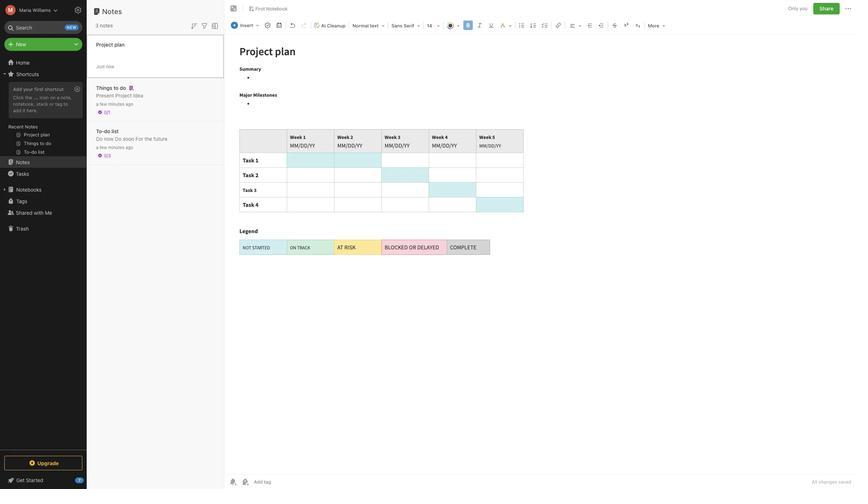 Task type: vqa. For each thing, say whether or not it's contained in the screenshot.
tag"
no



Task type: locate. For each thing, give the bounding box(es) containing it.
minutes up 0/3
[[108, 145, 125, 150]]

ago for do now do soon for the future
[[126, 145, 133, 150]]

1 horizontal spatial to
[[114, 85, 119, 91]]

outdent image
[[597, 20, 607, 30]]

shortcuts
[[16, 71, 39, 77]]

notes up notes
[[102, 7, 122, 16]]

notes
[[100, 22, 113, 29]]

0 vertical spatial a
[[57, 95, 59, 100]]

1 horizontal spatial do
[[115, 136, 122, 142]]

all changes saved
[[813, 480, 852, 485]]

Font family field
[[389, 20, 423, 31]]

serif
[[404, 23, 415, 29]]

2 vertical spatial a
[[96, 145, 99, 150]]

a few minutes ago up 0/3
[[96, 145, 133, 150]]

1 minutes from the top
[[108, 101, 125, 107]]

project left idea
[[115, 92, 132, 99]]

share
[[820, 5, 834, 12]]

first
[[256, 6, 265, 11]]

minutes for present project idea
[[108, 101, 125, 107]]

0 horizontal spatial the
[[25, 95, 32, 100]]

1 vertical spatial minutes
[[108, 145, 125, 150]]

more
[[649, 23, 660, 29]]

1 vertical spatial do
[[104, 128, 110, 134]]

0 horizontal spatial to
[[64, 101, 68, 107]]

only
[[789, 6, 799, 11]]

ago down present project idea
[[126, 101, 133, 107]]

do down list on the top of the page
[[115, 136, 122, 142]]

1 vertical spatial few
[[100, 145, 107, 150]]

do
[[120, 85, 126, 91], [104, 128, 110, 134]]

Font color field
[[445, 20, 463, 31]]

ago down soon
[[126, 145, 133, 150]]

a right on
[[57, 95, 59, 100]]

upgrade button
[[4, 457, 82, 471]]

0 vertical spatial notes
[[102, 7, 122, 16]]

calendar event image
[[274, 20, 284, 30]]

for
[[136, 136, 143, 142]]

0 vertical spatial a few minutes ago
[[96, 101, 133, 107]]

tasks button
[[0, 168, 86, 180]]

trash
[[16, 226, 29, 232]]

now down list on the top of the page
[[104, 136, 114, 142]]

group containing add your first shortcut
[[0, 80, 86, 159]]

me
[[45, 210, 52, 216]]

1 horizontal spatial project
[[115, 92, 132, 99]]

1 a few minutes ago from the top
[[96, 101, 133, 107]]

to down the note,
[[64, 101, 68, 107]]

0 vertical spatial the
[[25, 95, 32, 100]]

1 vertical spatial notes
[[25, 124, 38, 130]]

3
[[95, 22, 99, 29]]

Search text field
[[9, 21, 77, 34]]

shared with me link
[[0, 207, 86, 219]]

the left ...
[[25, 95, 32, 100]]

1 horizontal spatial the
[[145, 136, 152, 142]]

notes link
[[0, 157, 86, 168]]

1 vertical spatial a
[[96, 101, 99, 107]]

notebook
[[266, 6, 288, 11]]

a few minutes ago for do now do soon for the future
[[96, 145, 133, 150]]

2 few from the top
[[100, 145, 107, 150]]

a down to-
[[96, 145, 99, 150]]

Help and Learning task checklist field
[[0, 475, 87, 487]]

Account field
[[0, 3, 58, 17]]

just now
[[96, 64, 114, 69]]

0 vertical spatial few
[[100, 101, 107, 107]]

group
[[0, 80, 86, 159]]

Add tag field
[[253, 479, 308, 486]]

normal text
[[353, 23, 379, 29]]

now right "just"
[[106, 64, 114, 69]]

1 vertical spatial the
[[145, 136, 152, 142]]

1 vertical spatial now
[[104, 136, 114, 142]]

Sort options field
[[190, 21, 198, 30]]

1 ago from the top
[[126, 101, 133, 107]]

Note Editor text field
[[224, 35, 858, 475]]

notebooks link
[[0, 184, 86, 196]]

the right the for
[[145, 136, 152, 142]]

2 ago from the top
[[126, 145, 133, 150]]

the
[[25, 95, 32, 100], [145, 136, 152, 142]]

Heading level field
[[350, 20, 388, 31]]

1 vertical spatial to
[[64, 101, 68, 107]]

ago
[[126, 101, 133, 107], [126, 145, 133, 150]]

text
[[370, 23, 379, 29]]

1 vertical spatial project
[[115, 92, 132, 99]]

add
[[13, 86, 22, 92]]

0 vertical spatial to
[[114, 85, 119, 91]]

More field
[[646, 20, 668, 31]]

notes inside group
[[25, 124, 38, 130]]

do
[[96, 136, 103, 142], [115, 136, 122, 142]]

2 a few minutes ago from the top
[[96, 145, 133, 150]]

project left plan
[[96, 41, 113, 48]]

few down present
[[100, 101, 107, 107]]

now
[[106, 64, 114, 69], [104, 136, 114, 142]]

sans
[[392, 23, 403, 29]]

0 vertical spatial project
[[96, 41, 113, 48]]

notes
[[102, 7, 122, 16], [25, 124, 38, 130], [16, 159, 30, 165]]

a few minutes ago for present project idea
[[96, 101, 133, 107]]

a down present
[[96, 101, 99, 107]]

1 vertical spatial a few minutes ago
[[96, 145, 133, 150]]

shared
[[16, 210, 32, 216]]

new search field
[[9, 21, 79, 34]]

1 do from the left
[[96, 136, 103, 142]]

plan
[[115, 41, 125, 48]]

expand note image
[[230, 4, 238, 13]]

few up 0/3
[[100, 145, 107, 150]]

add tag image
[[241, 478, 250, 487]]

to
[[114, 85, 119, 91], [64, 101, 68, 107]]

0 vertical spatial minutes
[[108, 101, 125, 107]]

underline image
[[487, 20, 497, 30]]

recent
[[8, 124, 24, 130]]

0 horizontal spatial do
[[96, 136, 103, 142]]

a
[[57, 95, 59, 100], [96, 101, 99, 107], [96, 145, 99, 150]]

numbered list image
[[529, 20, 539, 30]]

few for present project idea
[[100, 101, 107, 107]]

1 vertical spatial ago
[[126, 145, 133, 150]]

minutes down present project idea
[[108, 101, 125, 107]]

few
[[100, 101, 107, 107], [100, 145, 107, 150]]

0 vertical spatial ago
[[126, 101, 133, 107]]

notes up "tasks"
[[16, 159, 30, 165]]

add a reminder image
[[229, 478, 238, 487]]

do down to-
[[96, 136, 103, 142]]

click the ...
[[13, 95, 38, 100]]

sans serif
[[392, 23, 415, 29]]

a few minutes ago down present project idea
[[96, 101, 133, 107]]

undo image
[[288, 20, 298, 30]]

minutes
[[108, 101, 125, 107], [108, 145, 125, 150]]

home
[[16, 59, 30, 66]]

0 horizontal spatial do
[[104, 128, 110, 134]]

new
[[16, 41, 26, 47]]

it
[[23, 108, 25, 113]]

do left list on the top of the page
[[104, 128, 110, 134]]

notes right recent
[[25, 124, 38, 130]]

just
[[96, 64, 105, 69]]

on
[[50, 95, 56, 100]]

2 minutes from the top
[[108, 145, 125, 150]]

tree
[[0, 57, 87, 450]]

ago for present project idea
[[126, 101, 133, 107]]

minutes for do now do soon for the future
[[108, 145, 125, 150]]

1 horizontal spatial do
[[120, 85, 126, 91]]

1 few from the top
[[100, 101, 107, 107]]

a few minutes ago
[[96, 101, 133, 107], [96, 145, 133, 150]]

indent image
[[585, 20, 595, 30]]

shared with me
[[16, 210, 52, 216]]

to up present project idea
[[114, 85, 119, 91]]

...
[[33, 95, 38, 100]]

get
[[16, 478, 25, 484]]

do up present project idea
[[120, 85, 126, 91]]

tags
[[16, 198, 27, 204]]

a for present project idea
[[96, 101, 99, 107]]

settings image
[[74, 6, 82, 14]]

bold image
[[463, 20, 474, 30]]

things to do
[[96, 85, 126, 91]]



Task type: describe. For each thing, give the bounding box(es) containing it.
normal
[[353, 23, 369, 29]]

williams
[[33, 7, 51, 13]]

add
[[13, 108, 21, 113]]

list
[[112, 128, 119, 134]]

expand notebooks image
[[2, 187, 8, 193]]

add your first shortcut
[[13, 86, 64, 92]]

superscript image
[[622, 20, 632, 30]]

notebook,
[[13, 101, 35, 107]]

now inside to-do list do now do soon for the future
[[104, 136, 114, 142]]

note,
[[61, 95, 72, 100]]

to-
[[96, 128, 104, 134]]

trash link
[[0, 223, 86, 235]]

checklist image
[[540, 20, 551, 30]]

Insert field
[[229, 20, 262, 30]]

with
[[34, 210, 44, 216]]

all
[[813, 480, 818, 485]]

or
[[49, 101, 54, 107]]

click
[[13, 95, 24, 100]]

ai
[[322, 23, 326, 29]]

insert link image
[[554, 20, 564, 30]]

to-do list do now do soon for the future
[[96, 128, 168, 142]]

icon on a note, notebook, stack or tag to add it here.
[[13, 95, 72, 113]]

do inside to-do list do now do soon for the future
[[104, 128, 110, 134]]

shortcut
[[45, 86, 64, 92]]

insert
[[240, 22, 253, 28]]

add filters image
[[200, 22, 209, 30]]

task image
[[263, 20, 273, 30]]

share button
[[814, 3, 840, 14]]

stack
[[36, 101, 48, 107]]

only you
[[789, 6, 808, 11]]

0/3
[[104, 153, 111, 159]]

soon
[[123, 136, 134, 142]]

get started
[[16, 478, 43, 484]]

things
[[96, 85, 112, 91]]

tag
[[55, 101, 62, 107]]

your
[[23, 86, 33, 92]]

to inside note list element
[[114, 85, 119, 91]]

7
[[78, 479, 81, 483]]

to inside "icon on a note, notebook, stack or tag to add it here."
[[64, 101, 68, 107]]

icon
[[40, 95, 49, 100]]

notebooks
[[16, 187, 42, 193]]

note list element
[[87, 0, 224, 490]]

0 horizontal spatial project
[[96, 41, 113, 48]]

first notebook button
[[247, 4, 290, 14]]

3 notes
[[95, 22, 113, 29]]

maria williams
[[19, 7, 51, 13]]

a for do now do soon for the future
[[96, 145, 99, 150]]

project plan
[[96, 41, 125, 48]]

saved
[[839, 480, 852, 485]]

italic image
[[475, 20, 485, 30]]

idea
[[133, 92, 143, 99]]

few for do now do soon for the future
[[100, 145, 107, 150]]

tags button
[[0, 196, 86, 207]]

notes inside note list element
[[102, 7, 122, 16]]

click to collapse image
[[84, 476, 89, 485]]

ai cleanup button
[[312, 20, 348, 31]]

View options field
[[209, 21, 219, 30]]

0/1
[[104, 110, 110, 115]]

tasks
[[16, 171, 29, 177]]

a inside "icon on a note, notebook, stack or tag to add it here."
[[57, 95, 59, 100]]

new
[[67, 25, 77, 30]]

subscript image
[[633, 20, 643, 30]]

home link
[[0, 57, 87, 68]]

14
[[427, 23, 433, 29]]

Alignment field
[[566, 20, 585, 31]]

2 do from the left
[[115, 136, 122, 142]]

Add filters field
[[200, 21, 209, 30]]

cleanup
[[327, 23, 346, 29]]

future
[[154, 136, 168, 142]]

ai cleanup
[[322, 23, 346, 29]]

Highlight field
[[497, 20, 515, 31]]

new button
[[4, 38, 82, 51]]

shortcuts button
[[0, 68, 86, 80]]

the inside group
[[25, 95, 32, 100]]

recent notes
[[8, 124, 38, 130]]

More actions field
[[845, 3, 854, 14]]

tree containing home
[[0, 57, 87, 450]]

upgrade
[[37, 461, 59, 467]]

here.
[[27, 108, 38, 113]]

first notebook
[[256, 6, 288, 11]]

0 vertical spatial now
[[106, 64, 114, 69]]

2 vertical spatial notes
[[16, 159, 30, 165]]

maria
[[19, 7, 31, 13]]

bulleted list image
[[517, 20, 527, 30]]

0 vertical spatial do
[[120, 85, 126, 91]]

note window element
[[224, 0, 858, 490]]

strikethrough image
[[610, 20, 620, 30]]

you
[[800, 6, 808, 11]]

first
[[34, 86, 43, 92]]

changes
[[819, 480, 838, 485]]

started
[[26, 478, 43, 484]]

Font size field
[[425, 20, 443, 31]]

the inside to-do list do now do soon for the future
[[145, 136, 152, 142]]

present project idea
[[96, 92, 143, 99]]

more actions image
[[845, 4, 854, 13]]

present
[[96, 92, 114, 99]]



